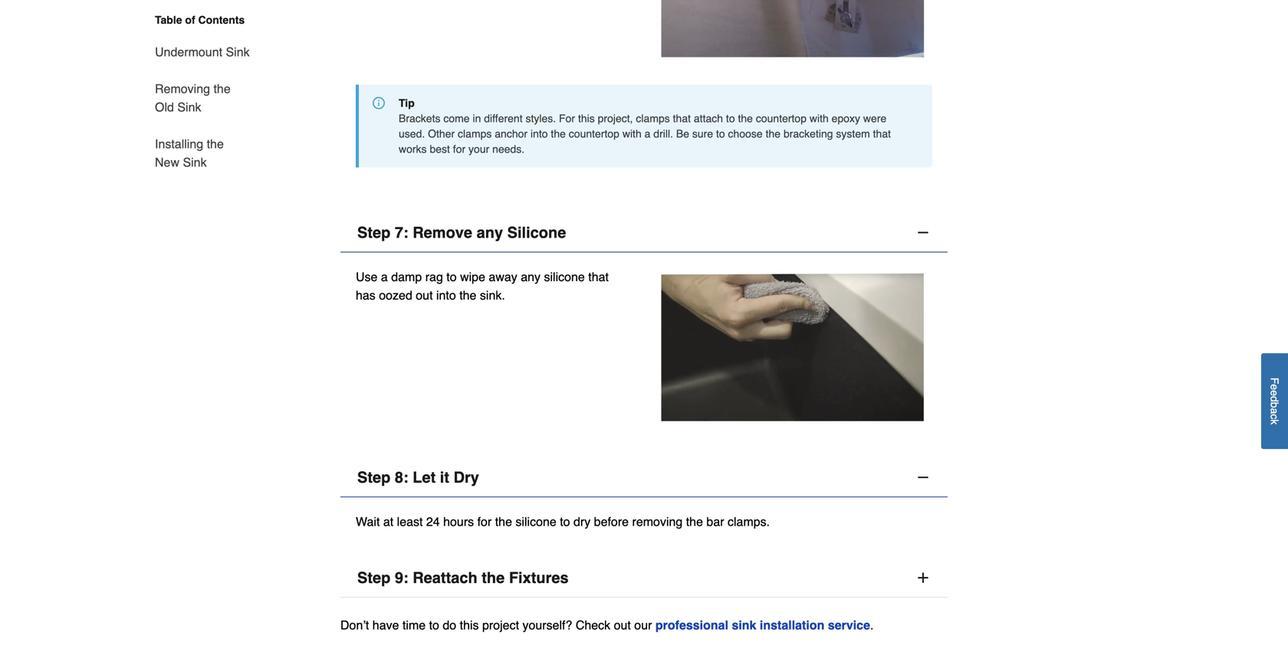 Task type: vqa. For each thing, say whether or not it's contained in the screenshot.
rightmost the 4.5 Stars Image
no



Task type: locate. For each thing, give the bounding box(es) containing it.
0 horizontal spatial countertop
[[569, 128, 620, 140]]

project,
[[598, 113, 633, 125]]

0 horizontal spatial into
[[436, 289, 456, 303]]

1 vertical spatial countertop
[[569, 128, 620, 140]]

minus image
[[916, 470, 931, 486]]

a
[[645, 128, 651, 140], [381, 270, 388, 284], [1269, 409, 1281, 415]]

removing
[[155, 82, 210, 96]]

0 horizontal spatial with
[[623, 128, 642, 140]]

0 vertical spatial a
[[645, 128, 651, 140]]

step
[[357, 224, 391, 242], [357, 469, 391, 487], [357, 570, 391, 587]]

1 e from the top
[[1269, 385, 1281, 391]]

0 horizontal spatial out
[[416, 289, 433, 303]]

attach
[[694, 113, 723, 125]]

wait
[[356, 515, 380, 529]]

use a damp rag to wipe away any silicone that has oozed out into the sink.
[[356, 270, 609, 303]]

step left 9:
[[357, 570, 391, 587]]

the left fixtures
[[482, 570, 505, 587]]

1 horizontal spatial this
[[578, 113, 595, 125]]

dry
[[574, 515, 591, 529]]

with down project,
[[623, 128, 642, 140]]

professional
[[656, 619, 729, 633]]

sink down contents
[[226, 45, 250, 59]]

a right use
[[381, 270, 388, 284]]

countertop down project,
[[569, 128, 620, 140]]

that down were
[[873, 128, 891, 140]]

step left 7:
[[357, 224, 391, 242]]

for
[[453, 143, 466, 156], [478, 515, 492, 529]]

have
[[373, 619, 399, 633]]

this right for
[[578, 113, 595, 125]]

1 vertical spatial a
[[381, 270, 388, 284]]

0 vertical spatial sink
[[226, 45, 250, 59]]

to inside "use a damp rag to wipe away any silicone that has oozed out into the sink."
[[447, 270, 457, 284]]

step 7: remove any silicone
[[357, 224, 566, 242]]

into
[[531, 128, 548, 140], [436, 289, 456, 303]]

1 horizontal spatial out
[[614, 619, 631, 633]]

2 vertical spatial a
[[1269, 409, 1281, 415]]

a up k
[[1269, 409, 1281, 415]]

sink inside removing the old sink
[[177, 100, 201, 114]]

used.
[[399, 128, 425, 140]]

any up away
[[477, 224, 503, 242]]

0 horizontal spatial for
[[453, 143, 466, 156]]

it
[[440, 469, 450, 487]]

sink down removing
[[177, 100, 201, 114]]

other
[[428, 128, 455, 140]]

brackets
[[399, 113, 441, 125]]

table of contents element
[[137, 12, 252, 172]]

our
[[635, 619, 652, 633]]

come
[[444, 113, 470, 125]]

clamps
[[636, 113, 670, 125], [458, 128, 492, 140]]

yourself?
[[523, 619, 573, 633]]

1 horizontal spatial any
[[521, 270, 541, 284]]

8:
[[395, 469, 409, 487]]

tip brackets come in different styles. for this project, clamps that attach to the countertop with epoxy were used. other clamps anchor into the countertop with a drill. be sure to choose the bracketing system that works best for your needs.
[[399, 97, 891, 156]]

wipe
[[460, 270, 486, 284]]

the inside installing the new sink
[[207, 137, 224, 151]]

step left 8:
[[357, 469, 391, 487]]

1 vertical spatial sink
[[177, 100, 201, 114]]

0 vertical spatial clamps
[[636, 113, 670, 125]]

any inside "use a damp rag to wipe away any silicone that has oozed out into the sink."
[[521, 270, 541, 284]]

1 vertical spatial that
[[873, 128, 891, 140]]

sink inside installing the new sink
[[183, 155, 207, 170]]

1 horizontal spatial clamps
[[636, 113, 670, 125]]

before
[[594, 515, 629, 529]]

a inside the f e e d b a c k button
[[1269, 409, 1281, 415]]

a left drill.
[[645, 128, 651, 140]]

that
[[673, 113, 691, 125], [873, 128, 891, 140], [589, 270, 609, 284]]

installing
[[155, 137, 203, 151]]

2 horizontal spatial a
[[1269, 409, 1281, 415]]

for
[[559, 113, 575, 125]]

0 horizontal spatial a
[[381, 270, 388, 284]]

wait at least 24 hours for the silicone to dry before removing the bar clamps.
[[356, 515, 770, 529]]

0 horizontal spatial clamps
[[458, 128, 492, 140]]

sink down installing
[[183, 155, 207, 170]]

1 horizontal spatial into
[[531, 128, 548, 140]]

f e e d b a c k
[[1269, 378, 1281, 425]]

0 vertical spatial with
[[810, 113, 829, 125]]

the down for
[[551, 128, 566, 140]]

table
[[155, 14, 182, 26]]

into down styles.
[[531, 128, 548, 140]]

this
[[578, 113, 595, 125], [460, 619, 479, 633]]

the left bar
[[686, 515, 703, 529]]

the down wipe
[[460, 289, 477, 303]]

1 vertical spatial for
[[478, 515, 492, 529]]

to right sure
[[716, 128, 725, 140]]

1 vertical spatial silicone
[[516, 515, 557, 529]]

to left do
[[429, 619, 440, 633]]

dry
[[454, 469, 479, 487]]

1 horizontal spatial a
[[645, 128, 651, 140]]

1 horizontal spatial countertop
[[756, 113, 807, 125]]

2 vertical spatial sink
[[183, 155, 207, 170]]

rag
[[426, 270, 443, 284]]

sink for removing
[[177, 100, 201, 114]]

9:
[[395, 570, 409, 587]]

bar
[[707, 515, 725, 529]]

to left 'dry'
[[560, 515, 570, 529]]

1 vertical spatial clamps
[[458, 128, 492, 140]]

check
[[576, 619, 611, 633]]

your
[[469, 143, 490, 156]]

needs.
[[493, 143, 525, 156]]

for right best
[[453, 143, 466, 156]]

0 vertical spatial any
[[477, 224, 503, 242]]

3 step from the top
[[357, 570, 391, 587]]

any
[[477, 224, 503, 242], [521, 270, 541, 284]]

clamps.
[[728, 515, 770, 529]]

7:
[[395, 224, 409, 242]]

time
[[403, 619, 426, 633]]

e
[[1269, 385, 1281, 391], [1269, 391, 1281, 397]]

removing the old sink
[[155, 82, 231, 114]]

1 vertical spatial step
[[357, 469, 391, 487]]

1 vertical spatial any
[[521, 270, 541, 284]]

1 vertical spatial this
[[460, 619, 479, 633]]

silicone left 'dry'
[[516, 515, 557, 529]]

countertop
[[756, 113, 807, 125], [569, 128, 620, 140]]

for inside tip brackets come in different styles. for this project, clamps that attach to the countertop with epoxy were used. other clamps anchor into the countertop with a drill. be sure to choose the bracketing system that works best for your needs.
[[453, 143, 466, 156]]

0 vertical spatial into
[[531, 128, 548, 140]]

1 step from the top
[[357, 224, 391, 242]]

out down the rag
[[416, 289, 433, 303]]

clamps down in
[[458, 128, 492, 140]]

clamps up drill.
[[636, 113, 670, 125]]

silicone down silicone
[[544, 270, 585, 284]]

the
[[214, 82, 231, 96], [738, 113, 753, 125], [551, 128, 566, 140], [766, 128, 781, 140], [207, 137, 224, 151], [460, 289, 477, 303], [495, 515, 512, 529], [686, 515, 703, 529], [482, 570, 505, 587]]

of
[[185, 14, 195, 26]]

to
[[726, 113, 735, 125], [716, 128, 725, 140], [447, 270, 457, 284], [560, 515, 570, 529], [429, 619, 440, 633]]

0 vertical spatial silicone
[[544, 270, 585, 284]]

0 horizontal spatial any
[[477, 224, 503, 242]]

bracketing
[[784, 128, 833, 140]]

0 vertical spatial out
[[416, 289, 433, 303]]

removing the old sink link
[[155, 71, 252, 126]]

0 vertical spatial for
[[453, 143, 466, 156]]

silicone inside "use a damp rag to wipe away any silicone that has oozed out into the sink."
[[544, 270, 585, 284]]

countertop up the bracketing
[[756, 113, 807, 125]]

out left our
[[614, 619, 631, 633]]

this inside tip brackets come in different styles. for this project, clamps that attach to the countertop with epoxy were used. other clamps anchor into the countertop with a drill. be sure to choose the bracketing system that works best for your needs.
[[578, 113, 595, 125]]

sink
[[226, 45, 250, 59], [177, 100, 201, 114], [183, 155, 207, 170]]

that down 'step 7: remove any silicone' button at top
[[589, 270, 609, 284]]

for right 'hours'
[[478, 515, 492, 529]]

0 vertical spatial step
[[357, 224, 391, 242]]

to up choose
[[726, 113, 735, 125]]

2 vertical spatial that
[[589, 270, 609, 284]]

that up be
[[673, 113, 691, 125]]

this right do
[[460, 619, 479, 633]]

with up the bracketing
[[810, 113, 829, 125]]

any right away
[[521, 270, 541, 284]]

to right the rag
[[447, 270, 457, 284]]

the inside removing the old sink
[[214, 82, 231, 96]]

let
[[413, 469, 436, 487]]

project
[[483, 619, 519, 633]]

1 vertical spatial into
[[436, 289, 456, 303]]

with
[[810, 113, 829, 125], [623, 128, 642, 140]]

silicone
[[544, 270, 585, 284], [516, 515, 557, 529]]

f
[[1269, 378, 1281, 385]]

installing the new sink link
[[155, 126, 252, 172]]

b
[[1269, 403, 1281, 409]]

2 vertical spatial step
[[357, 570, 391, 587]]

0 vertical spatial this
[[578, 113, 595, 125]]

into down the rag
[[436, 289, 456, 303]]

e up b
[[1269, 391, 1281, 397]]

e up d
[[1269, 385, 1281, 391]]

the right installing
[[207, 137, 224, 151]]

best
[[430, 143, 450, 156]]

2 step from the top
[[357, 469, 391, 487]]

0 horizontal spatial that
[[589, 270, 609, 284]]

1 horizontal spatial that
[[673, 113, 691, 125]]

out
[[416, 289, 433, 303], [614, 619, 631, 633]]

the right removing
[[214, 82, 231, 96]]



Task type: describe. For each thing, give the bounding box(es) containing it.
new
[[155, 155, 180, 170]]

removing
[[632, 515, 683, 529]]

step for step 9: reattach the fixtures
[[357, 570, 391, 587]]

installing the new sink
[[155, 137, 224, 170]]

step for step 7: remove any silicone
[[357, 224, 391, 242]]

step 8: let it dry
[[357, 469, 479, 487]]

tip
[[399, 97, 415, 109]]

undermount sink
[[155, 45, 250, 59]]

service
[[828, 619, 871, 633]]

least
[[397, 515, 423, 529]]

2 horizontal spatial that
[[873, 128, 891, 140]]

use
[[356, 270, 378, 284]]

into inside "use a damp rag to wipe away any silicone that has oozed out into the sink."
[[436, 289, 456, 303]]

a bracket attached to the underside of a black undermount sink next to a wood cabinet. image
[[644, 0, 933, 64]]

has
[[356, 289, 376, 303]]

at
[[383, 515, 394, 529]]

.
[[871, 619, 874, 633]]

damp
[[391, 270, 422, 284]]

d
[[1269, 397, 1281, 403]]

step 9: reattach the fixtures
[[357, 570, 569, 587]]

styles.
[[526, 113, 556, 125]]

undermount
[[155, 45, 222, 59]]

do
[[443, 619, 457, 633]]

2 e from the top
[[1269, 391, 1281, 397]]

system
[[836, 128, 870, 140]]

reattach
[[413, 570, 478, 587]]

a woman using a damp rag to clean up silicone from the undermount sink crevices. image
[[644, 268, 933, 428]]

sure
[[693, 128, 713, 140]]

professional sink installation service link
[[656, 619, 871, 633]]

into inside tip brackets come in different styles. for this project, clamps that attach to the countertop with epoxy were used. other clamps anchor into the countertop with a drill. be sure to choose the bracketing system that works best for your needs.
[[531, 128, 548, 140]]

step 9: reattach the fixtures button
[[341, 559, 948, 598]]

1 horizontal spatial for
[[478, 515, 492, 529]]

choose
[[728, 128, 763, 140]]

1 vertical spatial out
[[614, 619, 631, 633]]

hours
[[443, 515, 474, 529]]

0 vertical spatial countertop
[[756, 113, 807, 125]]

sink for installing
[[183, 155, 207, 170]]

the right 'hours'
[[495, 515, 512, 529]]

drill.
[[654, 128, 674, 140]]

the inside "use a damp rag to wipe away any silicone that has oozed out into the sink."
[[460, 289, 477, 303]]

step 7: remove any silicone button
[[341, 214, 948, 253]]

1 horizontal spatial with
[[810, 113, 829, 125]]

f e e d b a c k button
[[1262, 354, 1289, 450]]

different
[[484, 113, 523, 125]]

minus image
[[916, 225, 931, 241]]

fixtures
[[509, 570, 569, 587]]

silicone
[[508, 224, 566, 242]]

don't
[[341, 619, 369, 633]]

info image
[[373, 97, 385, 109]]

c
[[1269, 415, 1281, 420]]

undermount sink link
[[155, 34, 250, 71]]

plus image
[[916, 571, 931, 586]]

step for step 8: let it dry
[[357, 469, 391, 487]]

that inside "use a damp rag to wipe away any silicone that has oozed out into the sink."
[[589, 270, 609, 284]]

remove
[[413, 224, 473, 242]]

contents
[[198, 14, 245, 26]]

a inside "use a damp rag to wipe away any silicone that has oozed out into the sink."
[[381, 270, 388, 284]]

the up choose
[[738, 113, 753, 125]]

0 vertical spatial that
[[673, 113, 691, 125]]

table of contents
[[155, 14, 245, 26]]

installation
[[760, 619, 825, 633]]

the inside button
[[482, 570, 505, 587]]

24
[[426, 515, 440, 529]]

away
[[489, 270, 518, 284]]

k
[[1269, 420, 1281, 425]]

were
[[864, 113, 887, 125]]

the right choose
[[766, 128, 781, 140]]

1 vertical spatial with
[[623, 128, 642, 140]]

any inside button
[[477, 224, 503, 242]]

don't have time to do this project yourself? check out our professional sink installation service .
[[341, 619, 874, 633]]

epoxy
[[832, 113, 861, 125]]

works
[[399, 143, 427, 156]]

0 horizontal spatial this
[[460, 619, 479, 633]]

out inside "use a damp rag to wipe away any silicone that has oozed out into the sink."
[[416, 289, 433, 303]]

anchor
[[495, 128, 528, 140]]

step 8: let it dry button
[[341, 459, 948, 498]]

sink.
[[480, 289, 505, 303]]

sink
[[732, 619, 757, 633]]

old
[[155, 100, 174, 114]]

oozed
[[379, 289, 413, 303]]

in
[[473, 113, 481, 125]]

be
[[676, 128, 690, 140]]

a inside tip brackets come in different styles. for this project, clamps that attach to the countertop with epoxy were used. other clamps anchor into the countertop with a drill. be sure to choose the bracketing system that works best for your needs.
[[645, 128, 651, 140]]



